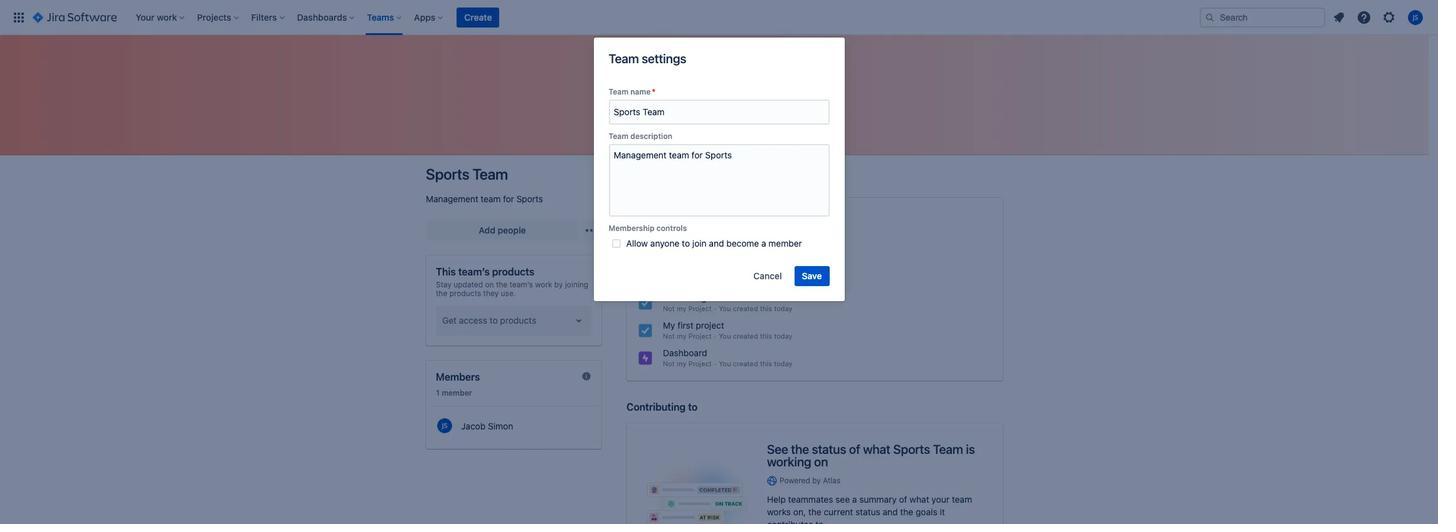 Task type: vqa. For each thing, say whether or not it's contained in the screenshot.
first PAGE from right
no



Task type: describe. For each thing, give the bounding box(es) containing it.
not for script
[[663, 250, 675, 258]]

created for my first project
[[733, 332, 758, 341]]

save
[[802, 271, 822, 282]]

controls
[[657, 224, 687, 233]]

teammates
[[788, 495, 833, 505]]

my first project
[[663, 320, 724, 331]]

1 vertical spatial sports
[[516, 194, 543, 204]]

not my project for dashboard
[[663, 360, 712, 368]]

you for something
[[719, 305, 731, 313]]

save button
[[794, 267, 829, 287]]

1 vertical spatial to
[[688, 402, 698, 413]]

sports team
[[426, 166, 508, 183]]

works
[[767, 507, 791, 518]]

see
[[835, 495, 850, 505]]

see
[[767, 443, 788, 457]]

membership controls allow anyone to join and become a member
[[609, 224, 802, 249]]

you for my first project
[[719, 332, 731, 341]]

what inside the help teammates see a summary of what your team works on, the current status and the goals it contributes to.
[[910, 495, 929, 505]]

of inside the help teammates see a summary of what your team works on, the current status and the goals it contributes to.
[[899, 495, 907, 505]]

created for dashboard
[[733, 360, 758, 368]]

is
[[966, 443, 975, 457]]

management team for sports
[[426, 194, 543, 204]]

not for something
[[663, 305, 675, 313]]

and inside membership controls allow anyone to join and become a member
[[709, 238, 724, 249]]

1 vertical spatial member
[[442, 389, 472, 398]]

you created this today for my first project
[[719, 332, 792, 341]]

open image
[[571, 314, 586, 329]]

team for team name *
[[609, 87, 628, 97]]

contributing
[[627, 402, 686, 413]]

my inside writing not my project
[[677, 222, 686, 230]]

team up "management team for sports"
[[472, 166, 508, 183]]

1 vertical spatial team's
[[510, 280, 533, 290]]

members
[[436, 372, 480, 383]]

project
[[696, 320, 724, 331]]

join
[[692, 238, 707, 249]]

add
[[479, 225, 495, 236]]

something
[[663, 293, 707, 304]]

you created this today for something
[[719, 305, 792, 313]]

1
[[436, 389, 440, 398]]

not inside writing not my project
[[663, 222, 675, 230]]

work
[[535, 280, 552, 290]]

team settings dialog
[[594, 38, 844, 302]]

summary
[[859, 495, 897, 505]]

my for dashboard
[[677, 360, 686, 368]]

today for dashboard
[[774, 360, 792, 368]]

cancel
[[753, 271, 782, 282]]

to.
[[816, 520, 826, 525]]

sports inside see the status of what sports team is working on
[[893, 443, 930, 457]]

for
[[503, 194, 514, 204]]

activity
[[654, 176, 689, 188]]

today for my first project
[[774, 332, 792, 341]]

the inside see the status of what sports team is working on
[[791, 443, 809, 457]]

add people button
[[426, 221, 579, 241]]

project for something
[[688, 305, 712, 313]]

and inside the help teammates see a summary of what your team works on, the current status and the goals it contributes to.
[[883, 507, 898, 518]]

membership
[[609, 224, 655, 233]]

my for my first project
[[677, 332, 686, 341]]

help
[[767, 495, 786, 505]]

this for dashboard
[[760, 360, 772, 368]]

contributing to
[[627, 402, 698, 413]]

you for dashboard
[[719, 360, 731, 368]]

e.g. HR Team, Redesign Project, Team Mango field
[[610, 101, 828, 124]]

today inside you created this today link
[[774, 277, 792, 285]]

dashboard
[[663, 348, 707, 359]]

team inside the help teammates see a summary of what your team works on, the current status and the goals it contributes to.
[[952, 495, 972, 505]]

this
[[436, 267, 456, 278]]

joining
[[565, 280, 588, 290]]

not my project for script
[[663, 250, 712, 258]]

status inside see the status of what sports team is working on
[[812, 443, 846, 457]]

search image
[[1205, 12, 1215, 22]]

not my project for my first project
[[663, 332, 712, 341]]

this for my first project
[[760, 332, 772, 341]]

my
[[663, 320, 675, 331]]

stay
[[436, 280, 452, 290]]

Search field
[[1200, 7, 1325, 27]]

see the status of what sports team is working on
[[767, 443, 975, 470]]

cancel button
[[746, 267, 789, 287]]

they
[[483, 289, 499, 299]]

team for team settings
[[609, 51, 639, 66]]

become
[[726, 238, 759, 249]]



Task type: locate. For each thing, give the bounding box(es) containing it.
not down my
[[663, 332, 675, 341]]

1 vertical spatial of
[[899, 495, 907, 505]]

5 created from the top
[[733, 360, 758, 368]]

your
[[932, 495, 949, 505]]

on inside see the status of what sports team is working on
[[814, 455, 828, 470]]

updated
[[454, 280, 483, 290]]

sports right for on the top of the page
[[516, 194, 543, 204]]

member up cancel
[[769, 238, 802, 249]]

4 my from the top
[[677, 332, 686, 341]]

team
[[481, 194, 501, 204], [952, 495, 972, 505]]

team
[[609, 51, 639, 66], [609, 87, 628, 97], [609, 132, 628, 141], [472, 166, 508, 183], [627, 176, 652, 188], [933, 443, 963, 457]]

2 not from the top
[[663, 250, 675, 258]]

the right "updated"
[[496, 280, 508, 290]]

by right work
[[554, 280, 563, 290]]

2 this from the top
[[760, 277, 772, 285]]

you created this today link
[[632, 263, 998, 288]]

1 horizontal spatial a
[[852, 495, 857, 505]]

3 you from the top
[[719, 305, 731, 313]]

what
[[863, 443, 890, 457], [910, 495, 929, 505]]

1 created from the top
[[733, 250, 758, 258]]

to
[[682, 238, 690, 249], [688, 402, 698, 413]]

*
[[652, 87, 656, 97]]

my down the writing
[[677, 222, 686, 230]]

1 horizontal spatial of
[[899, 495, 907, 505]]

2 horizontal spatial sports
[[893, 443, 930, 457]]

member
[[769, 238, 802, 249], [442, 389, 472, 398]]

1 vertical spatial status
[[855, 507, 880, 518]]

you created this today for script
[[719, 250, 792, 258]]

description
[[630, 132, 672, 141]]

what up goals
[[910, 495, 929, 505]]

team left name
[[609, 87, 628, 97]]

2 my from the top
[[677, 250, 686, 258]]

status inside the help teammates see a summary of what your team works on, the current status and the goals it contributes to.
[[855, 507, 880, 518]]

products
[[492, 267, 534, 278], [449, 289, 481, 299]]

on left the 'use.'
[[485, 280, 494, 290]]

this for script
[[760, 250, 772, 258]]

to left join
[[682, 238, 690, 249]]

working
[[767, 455, 811, 470]]

create banner
[[0, 0, 1438, 35]]

1 vertical spatial by
[[812, 477, 821, 486]]

my down something at the left of the page
[[677, 305, 686, 313]]

0 vertical spatial of
[[849, 443, 860, 457]]

you
[[719, 250, 731, 258], [719, 277, 731, 285], [719, 305, 731, 313], [719, 332, 731, 341], [719, 360, 731, 368]]

what inside see the status of what sports team is working on
[[863, 443, 890, 457]]

by inside "this team's products stay updated on the team's work by joining the products they use."
[[554, 280, 563, 290]]

Team description text field
[[609, 144, 829, 217]]

1 you from the top
[[719, 250, 731, 258]]

1 vertical spatial products
[[449, 289, 481, 299]]

not
[[663, 222, 675, 230], [663, 250, 675, 258], [663, 305, 675, 313], [663, 332, 675, 341], [663, 360, 675, 368]]

not down dashboard
[[663, 360, 675, 368]]

0 vertical spatial status
[[812, 443, 846, 457]]

and
[[709, 238, 724, 249], [883, 507, 898, 518]]

2 not my project from the top
[[663, 305, 712, 313]]

this team's products stay updated on the team's work by joining the products they use.
[[436, 267, 588, 299]]

and down summary
[[883, 507, 898, 518]]

you created this today for dashboard
[[719, 360, 792, 368]]

current
[[824, 507, 853, 518]]

not my project for something
[[663, 305, 712, 313]]

not my project down join
[[663, 250, 712, 258]]

a inside membership controls allow anyone to join and become a member
[[761, 238, 766, 249]]

4 today from the top
[[774, 332, 792, 341]]

primary element
[[8, 0, 1200, 35]]

the down this
[[436, 289, 447, 299]]

status up atlas
[[812, 443, 846, 457]]

0 horizontal spatial a
[[761, 238, 766, 249]]

0 horizontal spatial status
[[812, 443, 846, 457]]

5 this from the top
[[760, 360, 772, 368]]

a
[[761, 238, 766, 249], [852, 495, 857, 505]]

team left activity on the left of the page
[[627, 176, 652, 188]]

on up atlas
[[814, 455, 828, 470]]

project up my first project
[[688, 305, 712, 313]]

0 vertical spatial to
[[682, 238, 690, 249]]

script
[[663, 238, 687, 248]]

team's
[[458, 267, 490, 278], [510, 280, 533, 290]]

1 today from the top
[[774, 250, 792, 258]]

project up join
[[688, 222, 712, 230]]

1 horizontal spatial team's
[[510, 280, 533, 290]]

the left goals
[[900, 507, 913, 518]]

0 horizontal spatial and
[[709, 238, 724, 249]]

create
[[464, 12, 492, 22]]

team's up "updated"
[[458, 267, 490, 278]]

0 horizontal spatial member
[[442, 389, 472, 398]]

on,
[[793, 507, 806, 518]]

writing not my project
[[663, 210, 712, 230]]

management
[[426, 194, 478, 204]]

member inside membership controls allow anyone to join and become a member
[[769, 238, 802, 249]]

0 vertical spatial team
[[481, 194, 501, 204]]

by left atlas
[[812, 477, 821, 486]]

0 vertical spatial on
[[485, 280, 494, 290]]

0 vertical spatial team's
[[458, 267, 490, 278]]

today
[[774, 250, 792, 258], [774, 277, 792, 285], [774, 305, 792, 313], [774, 332, 792, 341], [774, 360, 792, 368]]

5 today from the top
[[774, 360, 792, 368]]

3 not from the top
[[663, 305, 675, 313]]

1 my from the top
[[677, 222, 686, 230]]

3 not my project from the top
[[663, 332, 712, 341]]

today for script
[[774, 250, 792, 258]]

you created this today inside you created this today link
[[719, 277, 792, 285]]

3 project from the top
[[688, 305, 712, 313]]

settings
[[642, 51, 686, 66]]

a right become on the top
[[761, 238, 766, 249]]

today for something
[[774, 305, 792, 313]]

this for something
[[760, 305, 772, 313]]

1 horizontal spatial sports
[[516, 194, 543, 204]]

project for my first project
[[688, 332, 712, 341]]

1 horizontal spatial what
[[910, 495, 929, 505]]

0 horizontal spatial sports
[[426, 166, 469, 183]]

my
[[677, 222, 686, 230], [677, 250, 686, 258], [677, 305, 686, 313], [677, 332, 686, 341], [677, 360, 686, 368]]

2 created from the top
[[733, 277, 758, 285]]

goals
[[916, 507, 937, 518]]

1 horizontal spatial on
[[814, 455, 828, 470]]

4 created from the top
[[733, 332, 758, 341]]

3 my from the top
[[677, 305, 686, 313]]

sports up management
[[426, 166, 469, 183]]

team settings
[[609, 51, 686, 66]]

5 not from the top
[[663, 360, 675, 368]]

team left for on the top of the page
[[481, 194, 501, 204]]

first
[[678, 320, 693, 331]]

the up to.
[[808, 507, 821, 518]]

sports up powered by atlas link
[[893, 443, 930, 457]]

the right see
[[791, 443, 809, 457]]

team up 'team name *'
[[609, 51, 639, 66]]

1 horizontal spatial and
[[883, 507, 898, 518]]

0 horizontal spatial products
[[449, 289, 481, 299]]

sports
[[426, 166, 469, 183], [516, 194, 543, 204], [893, 443, 930, 457]]

created
[[733, 250, 758, 258], [733, 277, 758, 285], [733, 305, 758, 313], [733, 332, 758, 341], [733, 360, 758, 368]]

1 vertical spatial a
[[852, 495, 857, 505]]

project for script
[[688, 250, 712, 258]]

member down members
[[442, 389, 472, 398]]

1 horizontal spatial team
[[952, 495, 972, 505]]

on inside "this team's products stay updated on the team's work by joining the products they use."
[[485, 280, 494, 290]]

not for my first project
[[663, 332, 675, 341]]

4 this from the top
[[760, 332, 772, 341]]

team right your
[[952, 495, 972, 505]]

project inside writing not my project
[[688, 222, 712, 230]]

products left they
[[449, 289, 481, 299]]

3 you created this today from the top
[[719, 305, 792, 313]]

the
[[496, 280, 508, 290], [436, 289, 447, 299], [791, 443, 809, 457], [808, 507, 821, 518], [900, 507, 913, 518]]

0 vertical spatial what
[[863, 443, 890, 457]]

5 project from the top
[[688, 360, 712, 368]]

writing
[[663, 210, 692, 221]]

1 you created this today from the top
[[719, 250, 792, 258]]

1 horizontal spatial products
[[492, 267, 534, 278]]

my for script
[[677, 250, 686, 258]]

1 vertical spatial on
[[814, 455, 828, 470]]

0 vertical spatial a
[[761, 238, 766, 249]]

0 horizontal spatial team's
[[458, 267, 490, 278]]

powered
[[780, 477, 810, 486]]

3 this from the top
[[760, 305, 772, 313]]

not my project down dashboard
[[663, 360, 712, 368]]

you for script
[[719, 250, 731, 258]]

my down script
[[677, 250, 686, 258]]

2 vertical spatial sports
[[893, 443, 930, 457]]

0 horizontal spatial what
[[863, 443, 890, 457]]

products up the 'use.'
[[492, 267, 534, 278]]

team name *
[[609, 87, 656, 97]]

name
[[630, 87, 651, 97]]

you created this today
[[719, 250, 792, 258], [719, 277, 792, 285], [719, 305, 792, 313], [719, 332, 792, 341], [719, 360, 792, 368]]

1 horizontal spatial by
[[812, 477, 821, 486]]

my down first
[[677, 332, 686, 341]]

atlas
[[823, 477, 841, 486]]

0 vertical spatial member
[[769, 238, 802, 249]]

1 not from the top
[[663, 222, 675, 230]]

not down anyone
[[663, 250, 675, 258]]

my down dashboard
[[677, 360, 686, 368]]

project down my first project
[[688, 332, 712, 341]]

3 created from the top
[[733, 305, 758, 313]]

my for something
[[677, 305, 686, 313]]

project for dashboard
[[688, 360, 712, 368]]

this
[[760, 250, 772, 258], [760, 277, 772, 285], [760, 305, 772, 313], [760, 332, 772, 341], [760, 360, 772, 368]]

team's left work
[[510, 280, 533, 290]]

2 today from the top
[[774, 277, 792, 285]]

of inside see the status of what sports team is working on
[[849, 443, 860, 457]]

3 today from the top
[[774, 305, 792, 313]]

2 project from the top
[[688, 250, 712, 258]]

people
[[498, 225, 526, 236]]

status down summary
[[855, 507, 880, 518]]

not down the writing
[[663, 222, 675, 230]]

contributes
[[767, 520, 813, 525]]

4 not my project from the top
[[663, 360, 712, 368]]

atlas image
[[767, 477, 777, 487]]

0 horizontal spatial team
[[481, 194, 501, 204]]

create button
[[457, 7, 500, 27]]

and right join
[[709, 238, 724, 249]]

5 you created this today from the top
[[719, 360, 792, 368]]

0 horizontal spatial by
[[554, 280, 563, 290]]

team for team activity
[[627, 176, 652, 188]]

created for something
[[733, 305, 758, 313]]

1 vertical spatial team
[[952, 495, 972, 505]]

status
[[812, 443, 846, 457], [855, 507, 880, 518]]

not my project
[[663, 250, 712, 258], [663, 305, 712, 313], [663, 332, 712, 341], [663, 360, 712, 368]]

by
[[554, 280, 563, 290], [812, 477, 821, 486]]

4 project from the top
[[688, 332, 712, 341]]

1 vertical spatial and
[[883, 507, 898, 518]]

jira software image
[[33, 10, 117, 25], [33, 10, 117, 25]]

team for team description
[[609, 132, 628, 141]]

5 you from the top
[[719, 360, 731, 368]]

team activity
[[627, 176, 689, 188]]

1 this from the top
[[760, 250, 772, 258]]

team inside see the status of what sports team is working on
[[933, 443, 963, 457]]

what up powered by atlas link
[[863, 443, 890, 457]]

5 my from the top
[[677, 360, 686, 368]]

a right see
[[852, 495, 857, 505]]

4 not from the top
[[663, 332, 675, 341]]

0 horizontal spatial on
[[485, 280, 494, 290]]

1 horizontal spatial member
[[769, 238, 802, 249]]

use.
[[501, 289, 516, 299]]

help teammates see a summary of what your team works on, the current status and the goals it contributes to.
[[767, 495, 972, 525]]

1 project from the top
[[688, 222, 712, 230]]

1 horizontal spatial status
[[855, 507, 880, 518]]

a inside the help teammates see a summary of what your team works on, the current status and the goals it contributes to.
[[852, 495, 857, 505]]

to inside membership controls allow anyone to join and become a member
[[682, 238, 690, 249]]

powered by atlas
[[780, 477, 841, 486]]

0 vertical spatial and
[[709, 238, 724, 249]]

not up my
[[663, 305, 675, 313]]

anyone
[[650, 238, 679, 249]]

of up powered by atlas link
[[849, 443, 860, 457]]

2 you created this today from the top
[[719, 277, 792, 285]]

add people
[[479, 225, 526, 236]]

team left is
[[933, 443, 963, 457]]

powered by atlas link
[[767, 475, 983, 488]]

project
[[688, 222, 712, 230], [688, 250, 712, 258], [688, 305, 712, 313], [688, 332, 712, 341], [688, 360, 712, 368]]

1 vertical spatial what
[[910, 495, 929, 505]]

not my project down something at the left of the page
[[663, 305, 712, 313]]

4 you created this today from the top
[[719, 332, 792, 341]]

4 you from the top
[[719, 332, 731, 341]]

0 vertical spatial products
[[492, 267, 534, 278]]

of right summary
[[899, 495, 907, 505]]

to right contributing
[[688, 402, 698, 413]]

project down join
[[688, 250, 712, 258]]

allow
[[626, 238, 648, 249]]

not for dashboard
[[663, 360, 675, 368]]

1 not my project from the top
[[663, 250, 712, 258]]

created for script
[[733, 250, 758, 258]]

on
[[485, 280, 494, 290], [814, 455, 828, 470]]

1 member
[[436, 389, 472, 398]]

project down dashboard
[[688, 360, 712, 368]]

0 horizontal spatial of
[[849, 443, 860, 457]]

0 vertical spatial sports
[[426, 166, 469, 183]]

2 you from the top
[[719, 277, 731, 285]]

0 vertical spatial by
[[554, 280, 563, 290]]

it
[[940, 507, 945, 518]]

not my project down first
[[663, 332, 712, 341]]

team description
[[609, 132, 672, 141]]

team left description
[[609, 132, 628, 141]]

of
[[849, 443, 860, 457], [899, 495, 907, 505]]



